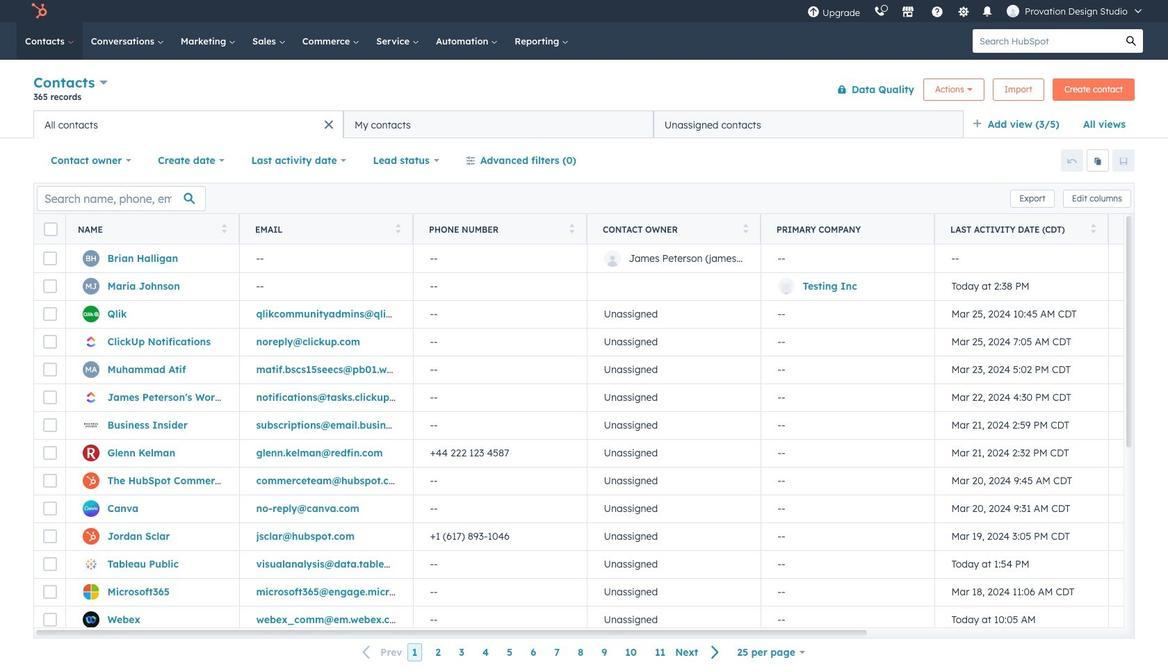 Task type: describe. For each thing, give the bounding box(es) containing it.
2 press to sort. element from the left
[[395, 224, 401, 235]]

Search name, phone, email addresses, or company search field
[[37, 186, 206, 211]]

Search HubSpot search field
[[973, 29, 1120, 53]]

james peterson image
[[1007, 5, 1020, 17]]

4 press to sort. image from the left
[[1091, 224, 1096, 233]]

1 press to sort. image from the left
[[222, 224, 227, 233]]



Task type: locate. For each thing, give the bounding box(es) containing it.
marketplaces image
[[902, 6, 915, 19]]

press to sort. image
[[222, 224, 227, 233], [395, 224, 401, 233], [569, 224, 575, 233], [1091, 224, 1096, 233]]

5 press to sort. element from the left
[[1091, 224, 1096, 235]]

column header
[[761, 214, 935, 245]]

4 press to sort. element from the left
[[743, 224, 748, 235]]

press to sort. image
[[743, 224, 748, 233]]

menu
[[801, 0, 1152, 22]]

banner
[[33, 71, 1135, 111]]

3 press to sort. image from the left
[[569, 224, 575, 233]]

pagination navigation
[[354, 644, 728, 662]]

3 press to sort. element from the left
[[569, 224, 575, 235]]

1 press to sort. element from the left
[[222, 224, 227, 235]]

2 press to sort. image from the left
[[395, 224, 401, 233]]

press to sort. element
[[222, 224, 227, 235], [395, 224, 401, 235], [569, 224, 575, 235], [743, 224, 748, 235], [1091, 224, 1096, 235]]



Task type: vqa. For each thing, say whether or not it's contained in the screenshot.
Close icon
no



